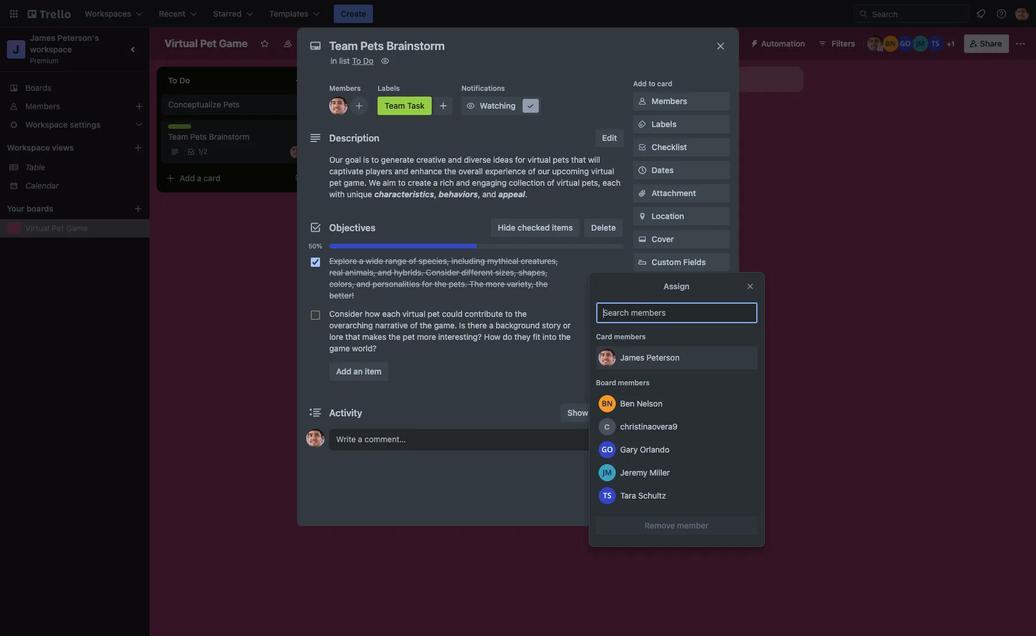 Task type: describe. For each thing, give the bounding box(es) containing it.
aim
[[383, 178, 396, 188]]

1 horizontal spatial jeremy miller (jeremymiller198) image
[[913, 36, 929, 52]]

add button button
[[633, 347, 730, 365]]

member
[[678, 521, 709, 531]]

card
[[597, 333, 613, 342]]

to
[[352, 56, 361, 66]]

visible
[[342, 39, 366, 48]]

sm image for move
[[637, 396, 648, 408]]

creatures,
[[521, 256, 558, 266]]

sm image for automation
[[746, 35, 762, 51]]

engaging
[[472, 178, 507, 188]]

characteristics , behaviors , and appeal .
[[374, 189, 528, 199]]

task for team task
[[407, 101, 425, 111]]

calendar link
[[25, 180, 143, 192]]

wide
[[366, 256, 383, 266]]

sm image for checklist
[[637, 142, 648, 153]]

button
[[669, 351, 694, 361]]

board for board members
[[597, 379, 617, 388]]

list inside button
[[717, 74, 728, 84]]

boards link
[[0, 79, 150, 97]]

show
[[568, 408, 589, 418]]

and down animals, on the left top
[[357, 279, 371, 289]]

create
[[408, 178, 431, 188]]

details
[[591, 408, 616, 418]]

is
[[459, 321, 466, 331]]

2 horizontal spatial members
[[652, 96, 688, 106]]

workspace for workspace visible
[[297, 39, 340, 48]]

sm image for watching
[[465, 100, 477, 112]]

power-ups inside button
[[694, 39, 736, 48]]

add an item
[[336, 367, 382, 377]]

filters
[[832, 39, 856, 48]]

creative
[[417, 155, 446, 165]]

game inside board name text field
[[219, 37, 248, 50]]

1 vertical spatial pet
[[428, 309, 440, 319]]

team for team task
[[385, 101, 405, 111]]

Write a comment text field
[[329, 430, 624, 450]]

sm image right do
[[380, 55, 391, 67]]

cover link
[[633, 230, 730, 249]]

task for team task team pets brainstorm
[[188, 124, 203, 133]]

1 vertical spatial share
[[652, 494, 674, 504]]

show details
[[568, 408, 616, 418]]

board members
[[597, 379, 650, 388]]

animals,
[[345, 268, 376, 278]]

a down /
[[197, 173, 202, 183]]

table image
[[434, 39, 443, 48]]

jeremy
[[621, 468, 648, 478]]

star or unstar board image
[[260, 39, 270, 48]]

hybrids.
[[394, 268, 424, 278]]

add power-ups
[[652, 303, 711, 313]]

sm image for members
[[637, 96, 648, 107]]

add power-ups link
[[633, 299, 730, 318]]

members for board members
[[619, 379, 650, 388]]

the down narrative
[[389, 332, 401, 342]]

unique
[[347, 189, 372, 199]]

of inside explore a wide range of species, including mythical creatures, real animals, and hybrids. consider different sizes, shapes, colors, and personalities for the pets. the more variety, the better!
[[409, 256, 416, 266]]

notifications
[[462, 84, 505, 93]]

item
[[365, 367, 382, 377]]

sm image for make template
[[637, 442, 648, 454]]

tara schultz button
[[597, 485, 758, 508]]

is
[[363, 155, 369, 165]]

we
[[369, 178, 381, 188]]

to right is
[[372, 155, 379, 165]]

1 horizontal spatial share button
[[964, 35, 1010, 53]]

the left pets.
[[435, 279, 447, 289]]

1 horizontal spatial ups
[[696, 303, 711, 313]]

Explore a wide range of species, including mythical creatures, real animals, and hybrids. Consider different sizes, shapes, colors, and personalities for the pets. The more variety, the better! checkbox
[[311, 258, 320, 267]]

add a card for the rightmost add a card button
[[507, 104, 548, 114]]

add board image
[[134, 204, 143, 214]]

workspace
[[30, 44, 72, 54]]

board for board
[[395, 39, 418, 48]]

card for the rightmost add a card button
[[531, 104, 548, 114]]

remove
[[645, 521, 676, 531]]

to up characteristics in the top left of the page
[[398, 178, 406, 188]]

1 vertical spatial pet
[[52, 223, 64, 233]]

attachment button
[[633, 184, 730, 203]]

pet inside the our goal is to generate creative and diverse ideas for virtual pets that will captivate players and enhance the overall experience of our upcoming virtual pet game. we aim to create a rich and engaging collection of virtual pets, each with unique
[[329, 178, 342, 188]]

table link
[[25, 162, 143, 173]]

gary
[[621, 445, 638, 455]]

background
[[496, 321, 540, 331]]

story
[[542, 321, 561, 331]]

add a card for add a card button associated with create from template… image
[[343, 104, 384, 114]]

peterson
[[647, 353, 680, 363]]

power- inside button
[[694, 39, 721, 48]]

the down shapes, on the right top of the page
[[536, 279, 548, 289]]

sm image for archive
[[637, 471, 648, 482]]

pets inside team task team pets brainstorm
[[190, 132, 207, 142]]

card for add a card button for create from template… icon
[[204, 173, 221, 183]]

1 vertical spatial automation
[[633, 333, 673, 342]]

Consider how each virtual pet could contribute to the overarching narrative of the game. Is there a background story or lore that makes the pet more interesting? How do they fit into the game world? checkbox
[[311, 311, 320, 320]]

characteristics
[[374, 189, 434, 199]]

calendar
[[25, 181, 59, 191]]

world?
[[352, 344, 377, 354]]

virtual pet game inside board name text field
[[165, 37, 248, 50]]

shapes,
[[519, 268, 548, 278]]

and down engaging
[[483, 189, 496, 199]]

variety,
[[507, 279, 534, 289]]

the down or
[[559, 332, 571, 342]]

nelson
[[637, 399, 663, 409]]

gary orlando (garyorlando) image
[[599, 442, 616, 459]]

to inside consider how each virtual pet could contribute to the overarching narrative of the game. is there a background story or lore that makes the pet more interesting? how do they fit into the game world?
[[505, 309, 513, 319]]

virtual inside board name text field
[[165, 37, 198, 50]]

tara
[[621, 491, 637, 501]]

conceptualize
[[168, 100, 221, 109]]

location link
[[633, 207, 730, 226]]

add to card
[[633, 79, 673, 88]]

1 horizontal spatial pet
[[403, 332, 415, 342]]

0 vertical spatial list
[[339, 56, 350, 66]]

0 vertical spatial 1
[[952, 40, 955, 48]]

an
[[354, 367, 363, 377]]

your
[[7, 204, 24, 214]]

2 horizontal spatial add a card button
[[488, 100, 617, 119]]

appeal
[[499, 189, 525, 199]]

there
[[468, 321, 487, 331]]

0 vertical spatial labels
[[378, 84, 400, 93]]

do
[[363, 56, 374, 66]]

james peterson (jamespeterson93) image inside james peterson 'button'
[[599, 350, 616, 367]]

Search field
[[868, 5, 969, 22]]

show details link
[[561, 404, 623, 423]]

+
[[947, 40, 952, 48]]

with
[[329, 189, 345, 199]]

0 horizontal spatial ups
[[658, 287, 671, 295]]

0 horizontal spatial virtual
[[25, 223, 49, 233]]

real
[[329, 268, 343, 278]]

add another list
[[668, 74, 728, 84]]

sm image for copy
[[637, 419, 648, 431]]

sm image for cover
[[637, 234, 648, 245]]

into
[[543, 332, 557, 342]]

a inside explore a wide range of species, including mythical creatures, real animals, and hybrids. consider different sizes, shapes, colors, and personalities for the pets. the more variety, the better!
[[359, 256, 364, 266]]

0 horizontal spatial members link
[[0, 97, 150, 116]]

james for james peterson
[[621, 353, 645, 363]]

1 horizontal spatial members link
[[633, 92, 730, 111]]

Search members text field
[[597, 303, 758, 324]]

a up description
[[361, 104, 365, 114]]

pets
[[553, 155, 569, 165]]

1 vertical spatial power-
[[633, 287, 658, 295]]

diverse
[[464, 155, 491, 165]]

automation inside button
[[762, 39, 806, 48]]

that inside consider how each virtual pet could contribute to the overarching narrative of the game. is there a background story or lore that makes the pet more interesting? how do they fit into the game world?
[[346, 332, 360, 342]]

show menu image
[[1015, 38, 1027, 50]]

gary orlando (garyorlando) image
[[898, 36, 914, 52]]

christinaovera9 (christinaovera9) image
[[599, 419, 616, 436]]

1 / 2
[[198, 147, 208, 156]]

and up overall at the top
[[448, 155, 462, 165]]

1 horizontal spatial share
[[981, 39, 1003, 48]]

1 vertical spatial virtual pet game
[[25, 223, 88, 233]]

consider inside explore a wide range of species, including mythical creatures, real animals, and hybrids. consider different sizes, shapes, colors, and personalities for the pets. the more variety, the better!
[[426, 268, 459, 278]]

views
[[52, 143, 74, 153]]

archive
[[652, 471, 681, 481]]

miller
[[650, 468, 671, 478]]

pets,
[[582, 178, 601, 188]]

add another list button
[[647, 67, 804, 92]]

activity
[[329, 408, 362, 419]]

add a card button for create from template… image
[[325, 100, 454, 119]]

c
[[605, 423, 610, 432]]



Task type: vqa. For each thing, say whether or not it's contained in the screenshot.
middle Active
no



Task type: locate. For each thing, give the bounding box(es) containing it.
0 horizontal spatial more
[[417, 332, 436, 342]]

narrative
[[375, 321, 408, 331]]

list
[[339, 56, 350, 66], [717, 74, 728, 84]]

ups
[[721, 39, 736, 48], [658, 287, 671, 295], [696, 303, 711, 313]]

your boards with 1 items element
[[7, 202, 116, 216]]

0 vertical spatial ups
[[721, 39, 736, 48]]

0 vertical spatial for
[[515, 155, 526, 165]]

1 horizontal spatial task
[[407, 101, 425, 111]]

1 horizontal spatial automation
[[762, 39, 806, 48]]

power- left assign
[[633, 287, 658, 295]]

tara schultz
[[621, 491, 667, 501]]

filters button
[[815, 35, 859, 53]]

to do link
[[352, 56, 374, 66]]

to left "add another list"
[[649, 79, 656, 88]]

explore a wide range of species, including mythical creatures, real animals, and hybrids. consider different sizes, shapes, colors, and personalities for the pets. the more variety, the better!
[[329, 256, 558, 301]]

pet
[[200, 37, 217, 50], [52, 223, 64, 233]]

power-ups
[[694, 39, 736, 48], [633, 287, 671, 295]]

virtual up our
[[528, 155, 551, 165]]

0 horizontal spatial labels
[[378, 84, 400, 93]]

workspace views
[[7, 143, 74, 153]]

consider up "overarching"
[[329, 309, 363, 319]]

james inside 'button'
[[621, 353, 645, 363]]

the inside the our goal is to generate creative and diverse ideas for virtual pets that will captivate players and enhance the overall experience of our upcoming virtual pet game. we aim to create a rich and engaging collection of virtual pets, each with unique
[[445, 166, 457, 176]]

the up "rich"
[[445, 166, 457, 176]]

location
[[652, 211, 685, 221]]

team pets brainstorm link
[[168, 131, 302, 143]]

pet up the with
[[329, 178, 342, 188]]

0 vertical spatial members
[[615, 333, 646, 342]]

1 vertical spatial game
[[66, 223, 88, 233]]

virtual inside consider how each virtual pet could contribute to the overarching narrative of the game. is there a background story or lore that makes the pet more interesting? how do they fit into the game world?
[[403, 309, 426, 319]]

2
[[203, 147, 208, 156]]

1 vertical spatial virtual
[[25, 223, 49, 233]]

1 horizontal spatial virtual pet game
[[165, 37, 248, 50]]

1 left 2
[[198, 147, 201, 156]]

pets inside conceptualize pets link
[[223, 100, 240, 109]]

brainstorm
[[209, 132, 250, 142]]

virtual down upcoming
[[557, 178, 580, 188]]

0 horizontal spatial share button
[[633, 490, 730, 509]]

card for add a card button associated with create from template… image
[[367, 104, 384, 114]]

1 horizontal spatial ,
[[478, 189, 480, 199]]

0 horizontal spatial add a card
[[180, 173, 221, 183]]

j link
[[7, 40, 25, 59]]

0 vertical spatial virtual pet game
[[165, 37, 248, 50]]

jeremy miller (jeremymiller198) image left +
[[913, 36, 929, 52]]

consider
[[426, 268, 459, 278], [329, 309, 363, 319]]

sm image inside make template link
[[637, 442, 648, 454]]

in list to do
[[331, 56, 374, 66]]

pets
[[223, 100, 240, 109], [190, 132, 207, 142]]

orlando
[[641, 445, 670, 455]]

color: bold lime, title: "team task" element right add members to card icon
[[378, 97, 432, 115]]

0 horizontal spatial color: bold lime, title: "team task" element
[[168, 124, 203, 133]]

watching button
[[462, 97, 541, 115]]

more inside explore a wide range of species, including mythical creatures, real animals, and hybrids. consider different sizes, shapes, colors, and personalities for the pets. the more variety, the better!
[[486, 279, 505, 289]]

task up /
[[188, 124, 203, 133]]

sm image inside cover link
[[637, 234, 648, 245]]

50%
[[309, 242, 323, 250]]

will
[[588, 155, 600, 165]]

consider down "species,"
[[426, 268, 459, 278]]

tara schultz (taraschultz7) image left "tara"
[[599, 488, 616, 505]]

board left table image
[[395, 39, 418, 48]]

1 vertical spatial 1
[[198, 147, 201, 156]]

hide
[[498, 223, 516, 233]]

jeremy miller
[[621, 468, 671, 478]]

1 vertical spatial power-ups
[[633, 287, 671, 295]]

ups down fields
[[696, 303, 711, 313]]

sm image
[[746, 35, 762, 51], [380, 55, 391, 67], [637, 211, 648, 222], [637, 234, 648, 245], [637, 419, 648, 431], [637, 471, 648, 482]]

1 vertical spatial pets
[[190, 132, 207, 142]]

2 vertical spatial ups
[[696, 303, 711, 313]]

share button down the archive link
[[633, 490, 730, 509]]

power-ups up add another list button
[[694, 39, 736, 48]]

each inside the our goal is to generate creative and diverse ideas for virtual pets that will captivate players and enhance the overall experience of our upcoming virtual pet game. we aim to create a rich and engaging collection of virtual pets, each with unique
[[603, 178, 621, 188]]

that inside the our goal is to generate creative and diverse ideas for virtual pets that will captivate players and enhance the overall experience of our upcoming virtual pet game. we aim to create a rich and engaging collection of virtual pets, each with unique
[[572, 155, 586, 165]]

team task
[[385, 101, 425, 111]]

None text field
[[324, 36, 704, 56]]

james peterson's workspace link
[[30, 33, 101, 54]]

0 vertical spatial board
[[395, 39, 418, 48]]

card right add members to card icon
[[367, 104, 384, 114]]

power-
[[694, 39, 721, 48], [633, 287, 658, 295], [669, 303, 696, 313]]

1 horizontal spatial color: bold lime, title: "team task" element
[[378, 97, 432, 115]]

,
[[434, 189, 437, 199], [478, 189, 480, 199]]

1 horizontal spatial for
[[515, 155, 526, 165]]

add a card up description
[[343, 104, 384, 114]]

1 down search field
[[952, 40, 955, 48]]

a right watching
[[524, 104, 529, 114]]

game. up unique
[[344, 178, 367, 188]]

0 vertical spatial share
[[981, 39, 1003, 48]]

for right ideas
[[515, 155, 526, 165]]

ups up add another list button
[[721, 39, 736, 48]]

pet inside board name text field
[[200, 37, 217, 50]]

0 horizontal spatial pet
[[329, 178, 342, 188]]

the
[[470, 279, 484, 289]]

1 horizontal spatial pets
[[223, 100, 240, 109]]

a up animals, on the left top
[[359, 256, 364, 266]]

more down the sizes,
[[486, 279, 505, 289]]

each inside consider how each virtual pet could contribute to the overarching narrative of the game. is there a background story or lore that makes the pet more interesting? how do they fit into the game world?
[[382, 309, 400, 319]]

1 horizontal spatial game.
[[434, 321, 457, 331]]

peterson's
[[57, 33, 99, 43]]

share down the archive
[[652, 494, 674, 504]]

1 horizontal spatial game
[[219, 37, 248, 50]]

add a card button up pets
[[488, 100, 617, 119]]

sm image inside the move "link"
[[637, 396, 648, 408]]

our goal is to generate creative and diverse ideas for virtual pets that will captivate players and enhance the overall experience of our upcoming virtual pet game. we aim to create a rich and engaging collection of virtual pets, each with unique
[[329, 155, 621, 199]]

0 vertical spatial pet
[[329, 178, 342, 188]]

mythical
[[488, 256, 519, 266]]

pets up brainstorm
[[223, 100, 240, 109]]

add a card button down 2
[[161, 169, 290, 188]]

2 vertical spatial power-
[[669, 303, 696, 313]]

0 horizontal spatial game.
[[344, 178, 367, 188]]

0 vertical spatial consider
[[426, 268, 459, 278]]

0 horizontal spatial consider
[[329, 309, 363, 319]]

different
[[462, 268, 493, 278]]

1 horizontal spatial more
[[486, 279, 505, 289]]

boards
[[27, 204, 53, 214]]

game. inside the our goal is to generate creative and diverse ideas for virtual pets that will captivate players and enhance the overall experience of our upcoming virtual pet game. we aim to create a rich and engaging collection of virtual pets, each with unique
[[344, 178, 367, 188]]

1 vertical spatial game.
[[434, 321, 457, 331]]

copy link
[[633, 416, 730, 434]]

pet left could
[[428, 309, 440, 319]]

a up how on the bottom of the page
[[489, 321, 494, 331]]

team task team pets brainstorm
[[168, 124, 250, 142]]

0 notifications image
[[974, 7, 988, 21]]

fit
[[533, 332, 541, 342]]

virtual down will
[[592, 166, 615, 176]]

items
[[552, 223, 573, 233]]

virtual up narrative
[[403, 309, 426, 319]]

0 horizontal spatial that
[[346, 332, 360, 342]]

another
[[685, 74, 715, 84]]

sm image down add to card
[[637, 96, 648, 107]]

0 horizontal spatial pets
[[190, 132, 207, 142]]

1 vertical spatial labels
[[652, 119, 677, 129]]

add members to card image
[[355, 100, 364, 112]]

1 horizontal spatial virtual
[[165, 37, 198, 50]]

sm image up add another list button
[[746, 35, 762, 51]]

card right watching
[[531, 104, 548, 114]]

tara schultz (taraschultz7) image
[[928, 36, 944, 52], [599, 488, 616, 505]]

members link down boards
[[0, 97, 150, 116]]

how
[[365, 309, 380, 319]]

add a card button up description
[[325, 100, 454, 119]]

sm image down notifications
[[465, 100, 477, 112]]

card members
[[597, 333, 646, 342]]

each right pets, in the right of the page
[[603, 178, 621, 188]]

1 , from the left
[[434, 189, 437, 199]]

and down generate
[[395, 166, 408, 176]]

create from template… image
[[295, 174, 304, 183]]

add a card down /
[[180, 173, 221, 183]]

create from template… image
[[458, 105, 468, 114]]

members up ben
[[619, 379, 650, 388]]

a inside consider how each virtual pet could contribute to the overarching narrative of the game. is there a background story or lore that makes the pet more interesting? how do they fit into the game world?
[[489, 321, 494, 331]]

james down card members
[[621, 353, 645, 363]]

ben nelson (bennelson96) image
[[883, 36, 899, 52], [599, 396, 616, 413]]

sm image left "miller"
[[637, 471, 648, 482]]

labels up the team task
[[378, 84, 400, 93]]

workspace inside button
[[297, 39, 340, 48]]

0 vertical spatial color: bold lime, title: "team task" element
[[378, 97, 432, 115]]

0 vertical spatial virtual
[[165, 37, 198, 50]]

2 horizontal spatial pet
[[428, 309, 440, 319]]

pet left star or unstar board icon
[[200, 37, 217, 50]]

0 horizontal spatial members
[[25, 101, 60, 111]]

of right narrative
[[410, 321, 418, 331]]

sm image right watching
[[525, 100, 537, 112]]

0 vertical spatial automation
[[762, 39, 806, 48]]

sm image
[[637, 96, 648, 107], [465, 100, 477, 112], [525, 100, 537, 112], [637, 119, 648, 130], [637, 142, 648, 153], [637, 396, 648, 408], [637, 442, 648, 454]]

0 horizontal spatial james
[[30, 33, 55, 43]]

1 horizontal spatial james
[[621, 353, 645, 363]]

0 vertical spatial more
[[486, 279, 505, 289]]

0 horizontal spatial ,
[[434, 189, 437, 199]]

sm image for labels
[[637, 119, 648, 130]]

pet down narrative
[[403, 332, 415, 342]]

0 vertical spatial game.
[[344, 178, 367, 188]]

jeremy miller (jeremymiller198) image inside jeremy miller button
[[599, 465, 616, 482]]

1 horizontal spatial labels
[[652, 119, 677, 129]]

workspace up in
[[297, 39, 340, 48]]

add a card button
[[325, 100, 454, 119], [488, 100, 617, 119], [161, 169, 290, 188]]

and down wide
[[378, 268, 392, 278]]

workspace for workspace views
[[7, 143, 50, 153]]

species,
[[419, 256, 449, 266]]

each
[[603, 178, 621, 188], [382, 309, 400, 319]]

list right in
[[339, 56, 350, 66]]

0 horizontal spatial game
[[66, 223, 88, 233]]

custom fields button
[[633, 257, 730, 268]]

create button
[[334, 5, 373, 23]]

1 horizontal spatial each
[[603, 178, 621, 188]]

ben nelson button
[[597, 393, 758, 416]]

1 vertical spatial task
[[188, 124, 203, 133]]

add a card button for create from template… icon
[[161, 169, 290, 188]]

of down our
[[547, 178, 555, 188]]

add button
[[652, 351, 694, 361]]

0 vertical spatial pets
[[223, 100, 240, 109]]

j
[[13, 43, 19, 56]]

1 horizontal spatial add a card button
[[325, 100, 454, 119]]

sm image inside automation button
[[746, 35, 762, 51]]

1 vertical spatial share button
[[633, 490, 730, 509]]

members down boards
[[25, 101, 60, 111]]

a left "rich"
[[434, 178, 438, 188]]

card left another
[[658, 79, 673, 88]]

1 horizontal spatial members
[[329, 84, 361, 93]]

1 vertical spatial color: bold lime, title: "team task" element
[[168, 124, 203, 133]]

, down engaging
[[478, 189, 480, 199]]

0 horizontal spatial jeremy miller (jeremymiller198) image
[[599, 465, 616, 482]]

workspace
[[297, 39, 340, 48], [7, 143, 50, 153]]

1 vertical spatial each
[[382, 309, 400, 319]]

1 vertical spatial ben nelson (bennelson96) image
[[599, 396, 616, 413]]

sm image inside labels link
[[637, 119, 648, 130]]

team
[[385, 101, 405, 111], [168, 124, 186, 133], [168, 132, 188, 142]]

color: bold lime, title: "team task" element down conceptualize
[[168, 124, 203, 133]]

ideas
[[493, 155, 513, 165]]

for inside explore a wide range of species, including mythical creatures, real animals, and hybrids. consider different sizes, shapes, colors, and personalities for the pets. the more variety, the better!
[[422, 279, 433, 289]]

of inside consider how each virtual pet could contribute to the overarching narrative of the game. is there a background story or lore that makes the pet more interesting? how do they fit into the game world?
[[410, 321, 418, 331]]

primary element
[[0, 0, 1037, 28]]

2 , from the left
[[478, 189, 480, 199]]

hide checked items
[[498, 223, 573, 233]]

edit
[[603, 133, 617, 143]]

game
[[219, 37, 248, 50], [66, 223, 88, 233]]

how
[[484, 332, 501, 342]]

0 horizontal spatial workspace
[[7, 143, 50, 153]]

team for team task team pets brainstorm
[[168, 124, 186, 133]]

ben nelson (bennelson96) image left ben
[[599, 396, 616, 413]]

for inside the our goal is to generate creative and diverse ideas for virtual pets that will captivate players and enhance the overall experience of our upcoming virtual pet game. we aim to create a rich and engaging collection of virtual pets, each with unique
[[515, 155, 526, 165]]

search image
[[859, 9, 868, 18]]

add a card for add a card button for create from template… icon
[[180, 173, 221, 183]]

table
[[25, 162, 45, 172]]

members link up labels link
[[633, 92, 730, 111]]

0 horizontal spatial list
[[339, 56, 350, 66]]

ben
[[621, 399, 635, 409]]

0 horizontal spatial board
[[395, 39, 418, 48]]

sm image left copy
[[637, 419, 648, 431]]

1 horizontal spatial workspace
[[297, 39, 340, 48]]

a inside the our goal is to generate creative and diverse ideas for virtual pets that will captivate players and enhance the overall experience of our upcoming virtual pet game. we aim to create a rich and engaging collection of virtual pets, each with unique
[[434, 178, 438, 188]]

and up behaviors
[[456, 178, 470, 188]]

members for card members
[[615, 333, 646, 342]]

workspace up the 'table'
[[7, 143, 50, 153]]

sm image left cover
[[637, 234, 648, 245]]

members link
[[633, 92, 730, 111], [0, 97, 150, 116]]

color: bold lime, title: "team task" element
[[378, 97, 432, 115], [168, 124, 203, 133]]

card
[[658, 79, 673, 88], [367, 104, 384, 114], [531, 104, 548, 114], [204, 173, 221, 183]]

personalities
[[373, 279, 420, 289]]

gary orlando button
[[597, 439, 758, 462]]

sm image for location
[[637, 211, 648, 222]]

custom fields
[[652, 257, 706, 267]]

create a view image
[[134, 143, 143, 153]]

game. down could
[[434, 321, 457, 331]]

the right narrative
[[420, 321, 432, 331]]

create
[[341, 9, 366, 18]]

generate
[[381, 155, 414, 165]]

checklist link
[[633, 138, 730, 157]]

0 horizontal spatial ben nelson (bennelson96) image
[[599, 396, 616, 413]]

ben nelson (bennelson96) image down search field
[[883, 36, 899, 52]]

Board name text field
[[159, 35, 254, 53]]

0 horizontal spatial virtual pet game
[[25, 223, 88, 233]]

1 vertical spatial list
[[717, 74, 728, 84]]

sm image right ben
[[637, 396, 648, 408]]

0 horizontal spatial power-ups
[[633, 287, 671, 295]]

of left our
[[528, 166, 536, 176]]

make
[[652, 443, 672, 453]]

automation left filters button
[[762, 39, 806, 48]]

board up details
[[597, 379, 617, 388]]

1 horizontal spatial pet
[[200, 37, 217, 50]]

add
[[668, 74, 683, 84], [633, 79, 647, 88], [343, 104, 358, 114], [507, 104, 522, 114], [180, 173, 195, 183], [652, 303, 667, 313], [652, 351, 667, 361], [336, 367, 352, 377]]

each up narrative
[[382, 309, 400, 319]]

makes
[[362, 332, 387, 342]]

ben nelson (bennelson96) image inside ben nelson 'button'
[[599, 396, 616, 413]]

the up background
[[515, 309, 527, 319]]

0 vertical spatial pet
[[200, 37, 217, 50]]

1 vertical spatial for
[[422, 279, 433, 289]]

ups inside button
[[721, 39, 736, 48]]

sm image inside 'checklist' link
[[637, 142, 648, 153]]

pets up /
[[190, 132, 207, 142]]

james peterson (jamespeterson93) image
[[1016, 7, 1030, 21], [868, 36, 884, 52], [329, 97, 348, 115], [290, 145, 304, 159], [599, 350, 616, 367], [306, 430, 325, 448]]

members right card
[[615, 333, 646, 342]]

ups up add power-ups on the right top of page
[[658, 287, 671, 295]]

0 vertical spatial that
[[572, 155, 586, 165]]

conceptualize pets
[[168, 100, 240, 109]]

1 vertical spatial ups
[[658, 287, 671, 295]]

make template
[[652, 443, 708, 453]]

0 vertical spatial share button
[[964, 35, 1010, 53]]

0 horizontal spatial automation
[[633, 333, 673, 342]]

goal
[[345, 155, 361, 165]]

0 horizontal spatial task
[[188, 124, 203, 133]]

0 vertical spatial power-
[[694, 39, 721, 48]]

0 horizontal spatial tara schultz (taraschultz7) image
[[599, 488, 616, 505]]

virtual pet game
[[165, 37, 248, 50], [25, 223, 88, 233]]

objectives group
[[306, 252, 624, 358]]

2 horizontal spatial ups
[[721, 39, 736, 48]]

0 vertical spatial ben nelson (bennelson96) image
[[883, 36, 899, 52]]

1 horizontal spatial tara schultz (taraschultz7) image
[[928, 36, 944, 52]]

pet down your boards with 1 items element
[[52, 223, 64, 233]]

1 horizontal spatial consider
[[426, 268, 459, 278]]

contribute
[[465, 309, 503, 319]]

0 horizontal spatial 1
[[198, 147, 201, 156]]

share left show menu image
[[981, 39, 1003, 48]]

of up the hybrids.
[[409, 256, 416, 266]]

0 vertical spatial tara schultz (taraschultz7) image
[[928, 36, 944, 52]]

james inside james peterson's workspace premium
[[30, 33, 55, 43]]

move link
[[633, 393, 730, 411]]

board inside board link
[[395, 39, 418, 48]]

more inside consider how each virtual pet could contribute to the overarching narrative of the game. is there a background story or lore that makes the pet more interesting? how do they fit into the game world?
[[417, 332, 436, 342]]

sm image inside location link
[[637, 211, 648, 222]]

0 horizontal spatial pet
[[52, 223, 64, 233]]

open information menu image
[[996, 8, 1008, 20]]

1 horizontal spatial 1
[[952, 40, 955, 48]]

including
[[452, 256, 485, 266]]

pet
[[329, 178, 342, 188], [428, 309, 440, 319], [403, 332, 415, 342]]

1 horizontal spatial ben nelson (bennelson96) image
[[883, 36, 899, 52]]

members down add to card
[[652, 96, 688, 106]]

checked
[[518, 223, 550, 233]]

virtual
[[165, 37, 198, 50], [25, 223, 49, 233]]

lore
[[329, 332, 343, 342]]

sm image left make
[[637, 442, 648, 454]]

explore
[[329, 256, 357, 266]]

attachment
[[652, 188, 696, 198]]

automation button
[[746, 35, 812, 53]]

sm image right edit button
[[637, 119, 648, 130]]

game. inside consider how each virtual pet could contribute to the overarching narrative of the game. is there a background story or lore that makes the pet more interesting? how do they fit into the game world?
[[434, 321, 457, 331]]

sm image left "checklist"
[[637, 142, 648, 153]]

tara schultz (taraschultz7) image left +
[[928, 36, 944, 52]]

labels up "checklist"
[[652, 119, 677, 129]]

james for james peterson's workspace premium
[[30, 33, 55, 43]]

that down "overarching"
[[346, 332, 360, 342]]

upcoming
[[552, 166, 589, 176]]

consider inside consider how each virtual pet could contribute to the overarching narrative of the game. is there a background story or lore that makes the pet more interesting? how do they fit into the game world?
[[329, 309, 363, 319]]

jeremy miller (jeremymiller198) image
[[913, 36, 929, 52], [599, 465, 616, 482]]

0 vertical spatial jeremy miller (jeremymiller198) image
[[913, 36, 929, 52]]

tara schultz (taraschultz7) image inside tara schultz button
[[599, 488, 616, 505]]

task inside team task team pets brainstorm
[[188, 124, 203, 133]]

james up the workspace
[[30, 33, 55, 43]]

that up upcoming
[[572, 155, 586, 165]]

sm image inside copy link
[[637, 419, 648, 431]]

add a card up ideas
[[507, 104, 548, 114]]

power-ups down the custom
[[633, 287, 671, 295]]

sm image inside the archive link
[[637, 471, 648, 482]]



